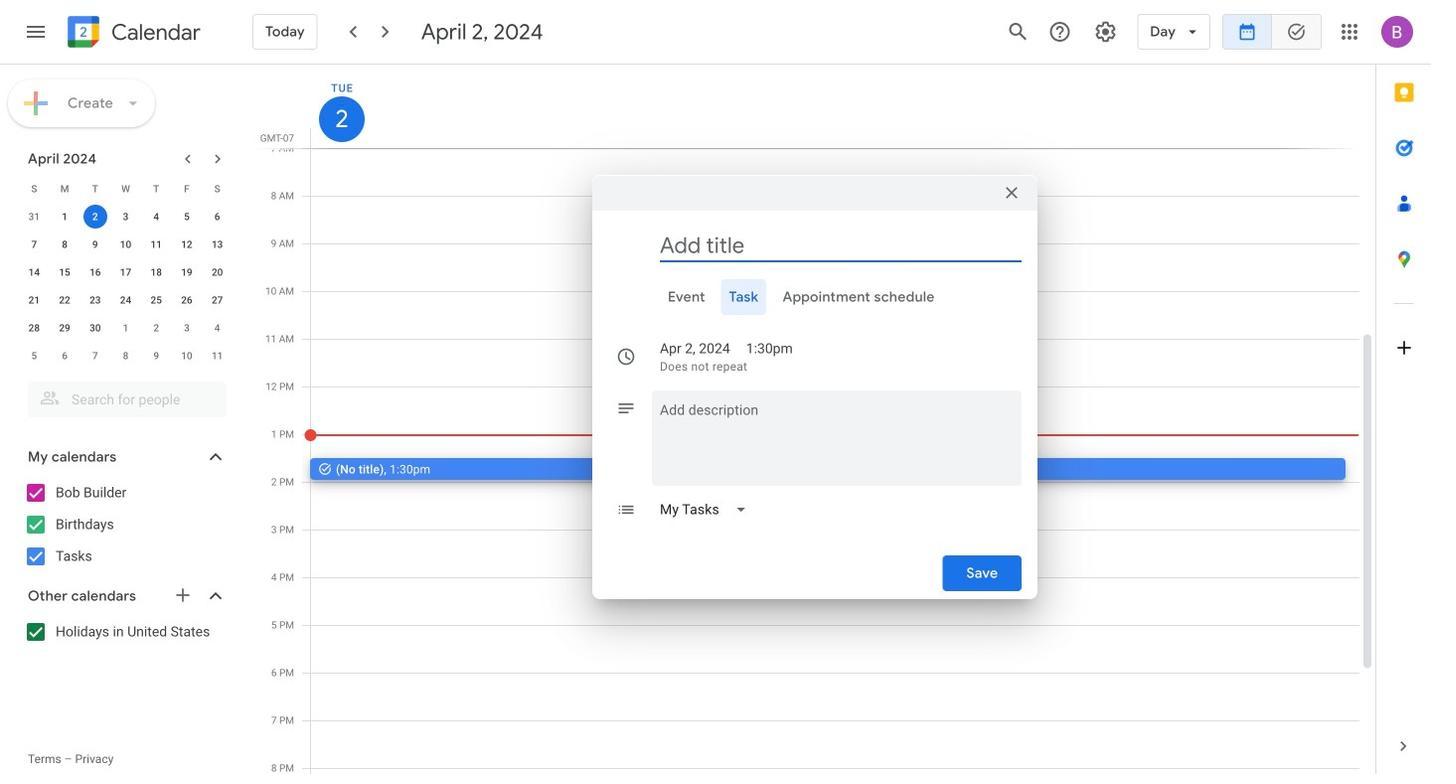 Task type: describe. For each thing, give the bounding box(es) containing it.
8 element
[[53, 233, 77, 256]]

settings menu image
[[1094, 20, 1118, 44]]

tuesday, april 2, today element
[[319, 96, 365, 142]]

may 6 element
[[53, 344, 77, 368]]

6 element
[[205, 205, 229, 229]]

march 31 element
[[22, 205, 46, 229]]

may 4 element
[[205, 316, 229, 340]]

Add description text field
[[652, 399, 1022, 470]]

4 element
[[144, 205, 168, 229]]

25 element
[[144, 288, 168, 312]]

9 element
[[83, 233, 107, 256]]

5 element
[[175, 205, 199, 229]]

26 element
[[175, 288, 199, 312]]

may 5 element
[[22, 344, 46, 368]]

14 element
[[22, 260, 46, 284]]

0 horizontal spatial tab list
[[608, 279, 1022, 315]]

may 10 element
[[175, 344, 199, 368]]

2 row from the top
[[19, 203, 233, 231]]

main drawer image
[[24, 20, 48, 44]]

29 element
[[53, 316, 77, 340]]

17 element
[[114, 260, 138, 284]]

22 element
[[53, 288, 77, 312]]

5 row from the top
[[19, 286, 233, 314]]

24 element
[[114, 288, 138, 312]]

1 element
[[53, 205, 77, 229]]

11 element
[[144, 233, 168, 256]]

7 row from the top
[[19, 342, 233, 370]]

may 7 element
[[83, 344, 107, 368]]

30 element
[[83, 316, 107, 340]]

13 element
[[205, 233, 229, 256]]

my calendars list
[[4, 477, 247, 573]]

Search for people text field
[[40, 382, 215, 418]]



Task type: vqa. For each thing, say whether or not it's contained in the screenshot.
the rightmost Tab List
yes



Task type: locate. For each thing, give the bounding box(es) containing it.
16 element
[[83, 260, 107, 284]]

None search field
[[0, 374, 247, 418]]

10 element
[[114, 233, 138, 256]]

row up 10 element
[[19, 203, 233, 231]]

19 element
[[175, 260, 199, 284]]

23 element
[[83, 288, 107, 312]]

7 element
[[22, 233, 46, 256]]

row
[[19, 175, 233, 203], [19, 203, 233, 231], [19, 231, 233, 258], [19, 258, 233, 286], [19, 286, 233, 314], [19, 314, 233, 342], [19, 342, 233, 370]]

heading
[[107, 20, 201, 44]]

20 element
[[205, 260, 229, 284]]

may 11 element
[[205, 344, 229, 368]]

may 8 element
[[114, 344, 138, 368]]

april 2024 grid
[[19, 175, 233, 370]]

3 row from the top
[[19, 231, 233, 258]]

may 1 element
[[114, 316, 138, 340]]

15 element
[[53, 260, 77, 284]]

3 element
[[114, 205, 138, 229]]

18 element
[[144, 260, 168, 284]]

27 element
[[205, 288, 229, 312]]

may 3 element
[[175, 316, 199, 340]]

Add title text field
[[660, 231, 1022, 260]]

21 element
[[22, 288, 46, 312]]

may 9 element
[[144, 344, 168, 368]]

heading inside calendar element
[[107, 20, 201, 44]]

12 element
[[175, 233, 199, 256]]

tab list
[[1377, 65, 1432, 719], [608, 279, 1022, 315]]

row down 24 element
[[19, 314, 233, 342]]

6 row from the top
[[19, 314, 233, 342]]

row group
[[19, 203, 233, 370]]

may 2 element
[[144, 316, 168, 340]]

28 element
[[22, 316, 46, 340]]

grid
[[254, 65, 1376, 774]]

calendar element
[[64, 12, 201, 56]]

1 row from the top
[[19, 175, 233, 203]]

column header
[[310, 65, 1360, 148]]

cell
[[80, 203, 110, 231]]

row down may 1 element
[[19, 342, 233, 370]]

row down 17 element
[[19, 286, 233, 314]]

row up 17 element
[[19, 231, 233, 258]]

cell inside 'april 2024' grid
[[80, 203, 110, 231]]

row up 3 element
[[19, 175, 233, 203]]

row down 10 element
[[19, 258, 233, 286]]

add other calendars image
[[173, 586, 193, 605]]

4 row from the top
[[19, 258, 233, 286]]

2, today element
[[83, 205, 107, 229]]

None field
[[652, 486, 763, 534]]

1 horizontal spatial tab list
[[1377, 65, 1432, 719]]



